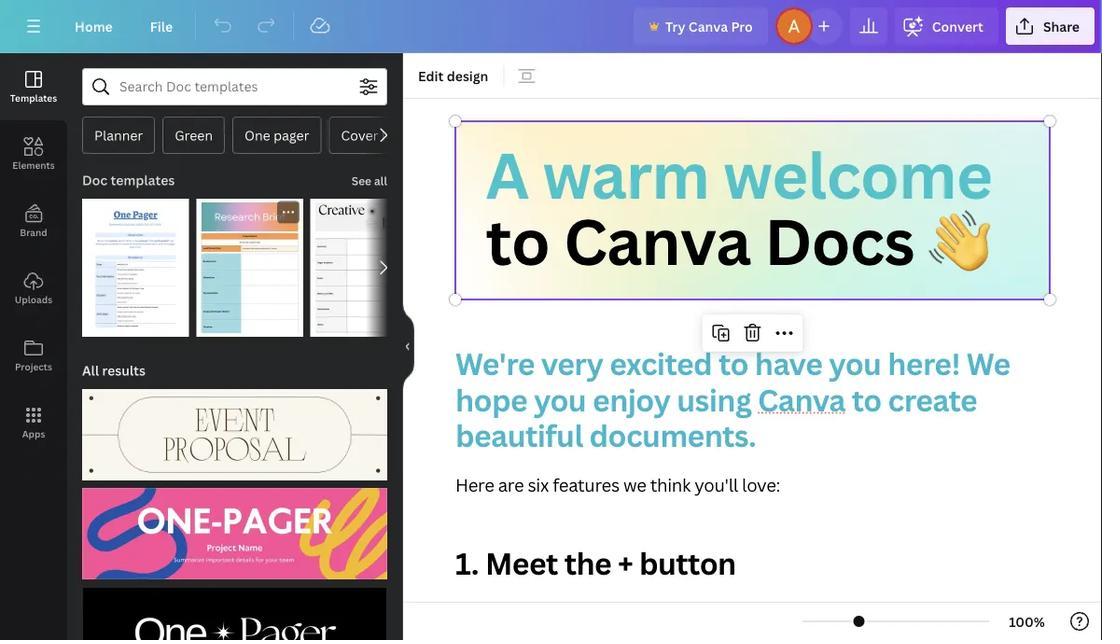 Task type: vqa. For each thing, say whether or not it's contained in the screenshot.
'have'
yes



Task type: locate. For each thing, give the bounding box(es) containing it.
love:
[[742, 473, 780, 497]]

canva inside we're very excited to have you here! we hope you enjoy using canva to create beautiful documents.
[[758, 379, 845, 420]]

cover letter button
[[329, 117, 429, 154]]

100%
[[1009, 613, 1045, 630]]

1.
[[455, 543, 479, 584]]

uploads
[[15, 293, 52, 306]]

green button
[[163, 117, 225, 154]]

one pager
[[245, 126, 309, 144]]

you'll
[[695, 473, 738, 497]]

you
[[829, 344, 881, 384], [534, 379, 586, 420], [668, 600, 699, 623]]

-
[[1014, 600, 1020, 623]]

cover letter
[[341, 126, 417, 144]]

1 vertical spatial +
[[588, 600, 597, 623]]

research brief doc in orange teal pink soft pastels style group
[[196, 199, 303, 337]]

try canva pro button
[[634, 7, 768, 45]]

convert
[[932, 17, 984, 35]]

green
[[175, 126, 213, 144]]

very
[[541, 344, 603, 384]]

apps
[[22, 427, 45, 440]]

we
[[623, 473, 646, 497]]

you right have
[[829, 344, 881, 384]]

research brief doc in orange teal pink soft pastels style image
[[196, 199, 303, 337]]

1 horizontal spatial +
[[618, 543, 633, 584]]

edit design button
[[411, 61, 496, 91]]

projects
[[15, 360, 52, 373]]

you right hope
[[534, 379, 586, 420]]

more!
[[725, 624, 774, 640]]

are
[[498, 473, 524, 497]]

we
[[967, 344, 1010, 384]]

anything
[[827, 600, 900, 623]]

0 vertical spatial +
[[618, 543, 633, 584]]

all
[[82, 362, 99, 379]]

one pager doc in black and white blue light blue classic professional style group
[[82, 188, 189, 337]]

project overview/one-pager professional docs banner in black white sleek monochrome style image
[[82, 587, 387, 640]]

none text field containing a warm welcome
[[403, 99, 1102, 640]]

you inside button, you can easily add anything to your page - checklists, charts, graphics, and more!
[[668, 600, 699, 623]]

here!
[[888, 344, 960, 384]]

button
[[639, 543, 736, 584]]

100% button
[[997, 607, 1058, 637]]

templates
[[111, 171, 175, 189]]

elements button
[[0, 120, 67, 188]]

one pager button
[[232, 117, 321, 154]]

project overview/one-pager professional docs banner in black white sleek monochrome style group
[[82, 576, 387, 640]]

None text field
[[403, 99, 1102, 640]]

you up and
[[668, 600, 699, 623]]

we're
[[455, 344, 535, 384]]

graphics,
[[609, 624, 685, 640]]

+ right the
[[618, 543, 633, 584]]

home link
[[60, 7, 128, 45]]

event/business proposal professional docs banner in beige dark brown warm classic style group
[[82, 378, 387, 481]]

+ for the
[[618, 543, 633, 584]]

and
[[689, 624, 721, 640]]

here are six features we think you'll love:
[[455, 473, 780, 497]]

doc templates
[[82, 171, 175, 189]]

2 vertical spatial canva
[[758, 379, 845, 420]]

0 vertical spatial canva
[[689, 17, 728, 35]]

home
[[75, 17, 113, 35]]

main menu bar
[[0, 0, 1102, 53]]

to inside button, you can easily add anything to your page - checklists, charts, graphics, and more!
[[904, 600, 922, 623]]

canva
[[689, 17, 728, 35], [564, 198, 751, 284], [758, 379, 845, 420]]

templates
[[10, 91, 57, 104]]

warm
[[543, 132, 709, 218]]

planner button
[[82, 117, 155, 154]]

brand button
[[0, 188, 67, 255]]

1 vertical spatial canva
[[564, 198, 751, 284]]

canva inside button
[[689, 17, 728, 35]]

to
[[486, 198, 550, 284], [719, 344, 749, 384], [852, 379, 882, 420], [904, 600, 922, 623]]

button, you can easily add anything to your page - checklists, charts, graphics, and more!
[[455, 600, 1025, 640]]

think
[[650, 473, 691, 497]]

doc
[[82, 171, 107, 189]]

creative brief doc in black and white grey editorial style group
[[310, 199, 417, 337]]

planner
[[94, 126, 143, 144]]

share
[[1043, 17, 1080, 35]]

to canva docs 👋
[[486, 198, 990, 284]]

hide image
[[402, 302, 414, 392]]

doc templates button
[[80, 161, 177, 199]]

0 horizontal spatial +
[[588, 600, 597, 623]]

2 horizontal spatial you
[[829, 344, 881, 384]]

share button
[[1006, 7, 1095, 45]]

the
[[564, 543, 611, 584]]

try canva pro
[[665, 17, 753, 35]]

+ up charts,
[[588, 600, 597, 623]]

1 horizontal spatial you
[[668, 600, 699, 623]]

+
[[618, 543, 633, 584], [588, 600, 597, 623]]

meet
[[485, 543, 558, 584]]

edit
[[418, 67, 444, 84]]



Task type: describe. For each thing, give the bounding box(es) containing it.
documents.
[[589, 415, 756, 456]]

convert button
[[895, 7, 999, 45]]

👋
[[928, 198, 990, 284]]

see all button
[[350, 161, 389, 199]]

canva for docs
[[564, 198, 751, 284]]

project overview/one-pager professional docs banner in pink dark blue yellow playful abstract style group
[[82, 477, 387, 580]]

results
[[102, 362, 146, 379]]

hope
[[455, 379, 527, 420]]

pro
[[731, 17, 753, 35]]

easily
[[738, 600, 786, 623]]

event/business proposal professional docs banner in beige dark brown warm classic style image
[[82, 389, 387, 481]]

brand
[[20, 226, 47, 238]]

templates button
[[0, 53, 67, 120]]

all results
[[82, 362, 146, 379]]

welcome
[[723, 132, 992, 218]]

see
[[352, 173, 372, 189]]

side panel tab list
[[0, 53, 67, 456]]

projects button
[[0, 322, 67, 389]]

checklists,
[[455, 624, 543, 640]]

page
[[969, 600, 1009, 623]]

uploads button
[[0, 255, 67, 322]]

enjoy
[[593, 379, 670, 420]]

excited
[[610, 344, 712, 384]]

apps button
[[0, 389, 67, 456]]

see all
[[352, 173, 387, 189]]

features
[[553, 473, 620, 497]]

file button
[[135, 7, 188, 45]]

our
[[498, 600, 527, 623]]

can
[[703, 600, 734, 623]]

pager
[[274, 126, 309, 144]]

button,
[[602, 600, 664, 623]]

design
[[447, 67, 489, 84]]

charts,
[[547, 624, 605, 640]]

1. meet the + button
[[455, 543, 736, 584]]

we're very excited to have you here! we hope you enjoy using canva to create beautiful documents.
[[455, 344, 1017, 456]]

one pager doc in black and white blue light blue classic professional style image
[[82, 199, 189, 337]]

file
[[150, 17, 173, 35]]

with
[[455, 600, 494, 623]]

Search Doc templates search field
[[119, 69, 350, 105]]

project overview/one-pager professional docs banner in pink dark blue yellow playful abstract style image
[[82, 488, 387, 580]]

your
[[926, 600, 965, 623]]

with our handy +
[[455, 600, 597, 623]]

beautiful
[[455, 415, 583, 456]]

handy
[[531, 600, 584, 623]]

letter
[[382, 126, 417, 144]]

try
[[665, 17, 686, 35]]

have
[[755, 344, 823, 384]]

elements
[[12, 159, 55, 171]]

+ for handy
[[588, 600, 597, 623]]

six
[[528, 473, 549, 497]]

here
[[455, 473, 494, 497]]

a warm welcome
[[486, 132, 992, 218]]

add
[[790, 600, 822, 623]]

0 horizontal spatial you
[[534, 379, 586, 420]]

docs
[[765, 198, 914, 284]]

creative brief doc in black and white grey editorial style image
[[310, 199, 417, 337]]

create
[[888, 379, 977, 420]]

cover
[[341, 126, 378, 144]]

edit design
[[418, 67, 489, 84]]

a
[[486, 132, 529, 218]]

all
[[374, 173, 387, 189]]

canva for pro
[[689, 17, 728, 35]]

one
[[245, 126, 270, 144]]



